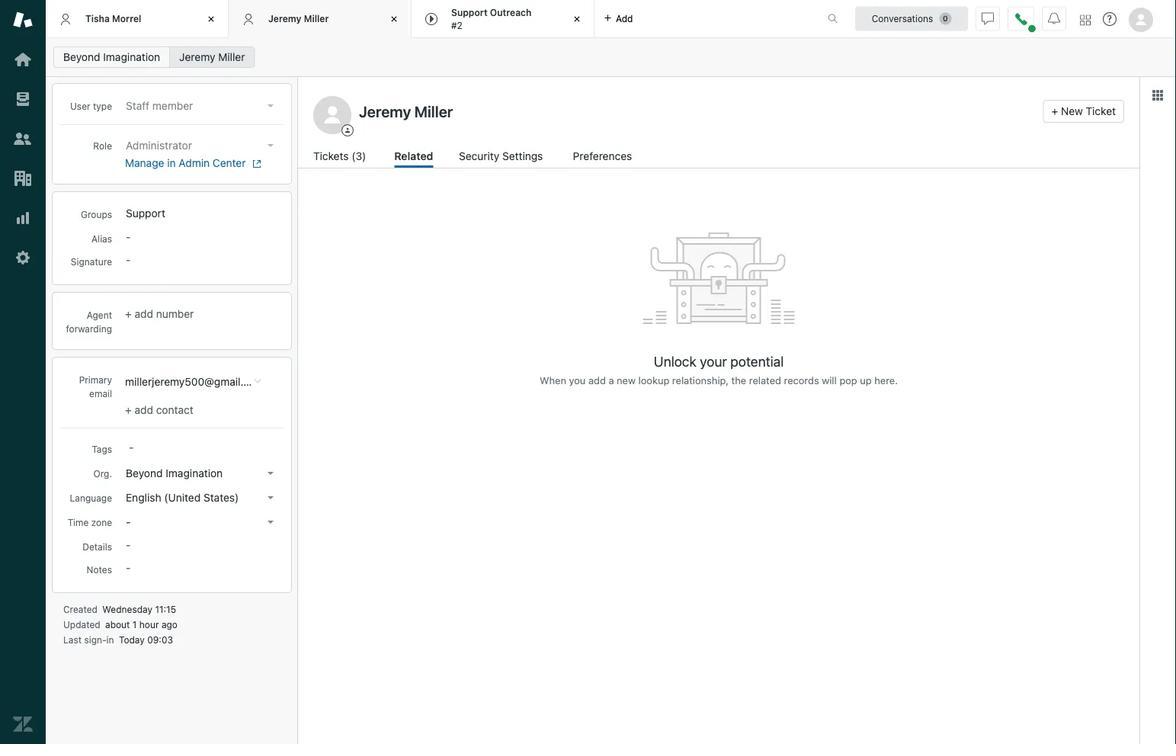 Task type: vqa. For each thing, say whether or not it's contained in the screenshot.
about
yes



Task type: describe. For each thing, give the bounding box(es) containing it.
user type
[[70, 101, 112, 111]]

(united
[[164, 491, 201, 504]]

forwarding
[[66, 323, 112, 334]]

up
[[860, 375, 872, 386]]

+ add number
[[125, 308, 194, 320]]

miller inside jeremy miller "tab"
[[304, 13, 329, 24]]

when
[[540, 375, 566, 386]]

will
[[822, 375, 837, 386]]

arrow down image for administrator
[[268, 144, 274, 147]]

jeremy inside the secondary element
[[179, 51, 215, 63]]

contact
[[156, 404, 194, 416]]

organizations image
[[13, 169, 33, 188]]

add left the contact
[[135, 404, 153, 416]]

manage in admin center
[[125, 157, 246, 169]]

last
[[63, 634, 82, 645]]

customers image
[[13, 129, 33, 149]]

tisha morrel
[[85, 13, 141, 24]]

time
[[68, 517, 89, 528]]

pop
[[840, 375, 858, 386]]

secondary element
[[46, 42, 1177, 72]]

manage in admin center link
[[125, 156, 274, 170]]

member
[[152, 100, 193, 112]]

imagination inside the secondary element
[[103, 51, 160, 63]]

the
[[732, 375, 747, 386]]

close image for jeremy miller
[[387, 11, 402, 27]]

time zone
[[68, 517, 112, 528]]

beyond inside the secondary element
[[63, 51, 100, 63]]

here.
[[875, 375, 898, 386]]

arrow down image for english (united states)
[[268, 496, 274, 499]]

+ new ticket button
[[1043, 100, 1125, 123]]

today
[[119, 634, 145, 645]]

groups
[[81, 209, 112, 220]]

potential
[[731, 353, 784, 369]]

admin
[[179, 157, 210, 169]]

conversations button
[[856, 6, 968, 31]]

tickets (3)
[[313, 150, 366, 162]]

manage
[[125, 157, 164, 169]]

button displays agent's chat status as invisible. image
[[982, 13, 994, 25]]

tabs tab list
[[46, 0, 812, 38]]

states)
[[204, 491, 239, 504]]

tisha
[[85, 13, 110, 24]]

beyond imagination button
[[121, 463, 280, 484]]

add left number at the top left of the page
[[135, 308, 153, 320]]

details
[[82, 541, 112, 552]]

signature
[[71, 256, 112, 267]]

support for support
[[126, 207, 165, 220]]

jeremy inside "tab"
[[268, 13, 302, 24]]

support for support outreach #2
[[451, 7, 488, 18]]

morrel
[[112, 13, 141, 24]]

agent
[[87, 310, 112, 320]]

created wednesday 11:15 updated about 1 hour ago last sign-in today 09:03
[[63, 604, 178, 645]]

#2
[[451, 20, 463, 31]]

about
[[105, 619, 130, 630]]

type
[[93, 101, 112, 111]]

you
[[569, 375, 586, 386]]

jeremy miller link
[[169, 47, 255, 68]]

(3)
[[352, 150, 366, 162]]

ago
[[162, 619, 178, 630]]

support outreach #2
[[451, 7, 532, 31]]

email
[[89, 388, 112, 399]]

sign-
[[84, 634, 106, 645]]

tickets (3) link
[[313, 148, 369, 168]]

views image
[[13, 89, 33, 109]]

get help image
[[1103, 12, 1117, 26]]

new
[[1061, 105, 1083, 117]]

in inside created wednesday 11:15 updated about 1 hour ago last sign-in today 09:03
[[106, 634, 114, 645]]

preferences
[[573, 150, 632, 162]]

lookup
[[639, 375, 670, 386]]

your
[[700, 353, 727, 369]]

user
[[70, 101, 90, 111]]

admin image
[[13, 248, 33, 268]]

close image for tisha morrel
[[204, 11, 219, 27]]

main element
[[0, 0, 46, 744]]

- field
[[123, 439, 280, 456]]

conversations
[[872, 13, 934, 24]]

alias
[[92, 233, 112, 244]]

notifications image
[[1048, 13, 1061, 25]]

tickets
[[313, 150, 349, 162]]

center
[[213, 157, 246, 169]]

primary email
[[79, 374, 112, 399]]

preferences link
[[573, 148, 635, 168]]

-
[[126, 516, 131, 528]]

add inside unlock your potential when you add a new lookup relationship, the related records will pop up here.
[[589, 375, 606, 386]]

miller inside jeremy miller link
[[218, 51, 245, 63]]

administrator
[[126, 139, 192, 152]]

09:03
[[147, 634, 173, 645]]

zone
[[91, 517, 112, 528]]



Task type: locate. For each thing, give the bounding box(es) containing it.
security
[[459, 150, 500, 162]]

2 arrow down image from the top
[[268, 144, 274, 147]]

1 vertical spatial miller
[[218, 51, 245, 63]]

0 vertical spatial in
[[167, 157, 176, 169]]

primary
[[79, 374, 112, 385]]

in
[[167, 157, 176, 169], [106, 634, 114, 645]]

jeremy miller inside jeremy miller "tab"
[[268, 13, 329, 24]]

arrow down image inside - button
[[268, 521, 274, 524]]

role
[[93, 140, 112, 151]]

3 close image from the left
[[570, 11, 585, 27]]

administrator button
[[121, 135, 280, 156]]

arrow down image inside beyond imagination button
[[268, 472, 274, 475]]

support inside support outreach #2
[[451, 7, 488, 18]]

english (united states) button
[[121, 487, 280, 509]]

tab
[[412, 0, 595, 38]]

records
[[784, 375, 819, 386]]

close image inside tisha morrel tab
[[204, 11, 219, 27]]

staff
[[126, 100, 150, 112]]

0 vertical spatial jeremy miller
[[268, 13, 329, 24]]

imagination down tisha morrel tab
[[103, 51, 160, 63]]

1 arrow down image from the top
[[268, 104, 274, 108]]

0 horizontal spatial beyond
[[63, 51, 100, 63]]

11:15
[[155, 604, 176, 615]]

1 close image from the left
[[204, 11, 219, 27]]

arrow down image inside staff member button
[[268, 104, 274, 108]]

1 vertical spatial arrow down image
[[268, 144, 274, 147]]

english (united states)
[[126, 491, 239, 504]]

0 vertical spatial +
[[1052, 105, 1058, 117]]

1 horizontal spatial close image
[[387, 11, 402, 27]]

1 vertical spatial beyond
[[126, 467, 163, 480]]

1 vertical spatial imagination
[[166, 467, 223, 480]]

0 horizontal spatial in
[[106, 634, 114, 645]]

1 vertical spatial beyond imagination
[[126, 467, 223, 480]]

+ for + new ticket
[[1052, 105, 1058, 117]]

beyond imagination inside the secondary element
[[63, 51, 160, 63]]

close image inside jeremy miller "tab"
[[387, 11, 402, 27]]

0 vertical spatial jeremy
[[268, 13, 302, 24]]

jeremy miller tab
[[229, 0, 412, 38]]

0 vertical spatial beyond imagination
[[63, 51, 160, 63]]

language
[[70, 493, 112, 503]]

arrow down image for -
[[268, 521, 274, 524]]

1
[[133, 619, 137, 630]]

arrow down image inside 'administrator' button
[[268, 144, 274, 147]]

add
[[616, 13, 633, 24], [135, 308, 153, 320], [589, 375, 606, 386], [135, 404, 153, 416]]

+ right agent in the top left of the page
[[125, 308, 132, 320]]

3 arrow down image from the top
[[268, 496, 274, 499]]

unlock your potential when you add a new lookup relationship, the related records will pop up here.
[[540, 353, 898, 386]]

created
[[63, 604, 98, 615]]

notes
[[87, 564, 112, 575]]

jeremy miller
[[268, 13, 329, 24], [179, 51, 245, 63]]

+ inside button
[[1052, 105, 1058, 117]]

arrow down image
[[268, 472, 274, 475], [268, 521, 274, 524]]

apps image
[[1152, 89, 1164, 101]]

related link
[[394, 148, 433, 168]]

staff member button
[[121, 95, 280, 117]]

reporting image
[[13, 208, 33, 228]]

+ left the contact
[[125, 404, 132, 416]]

zendesk products image
[[1080, 15, 1091, 26]]

1 horizontal spatial miller
[[304, 13, 329, 24]]

beyond
[[63, 51, 100, 63], [126, 467, 163, 480]]

add inside add popup button
[[616, 13, 633, 24]]

close image
[[204, 11, 219, 27], [387, 11, 402, 27], [570, 11, 585, 27]]

number
[[156, 308, 194, 320]]

0 horizontal spatial imagination
[[103, 51, 160, 63]]

1 vertical spatial in
[[106, 634, 114, 645]]

arrow down image down - field
[[268, 472, 274, 475]]

- button
[[121, 512, 280, 533]]

millerjeremy500@gmail.com
[[125, 376, 265, 388]]

outreach
[[490, 7, 532, 18]]

security settings link
[[459, 148, 548, 168]]

hour
[[139, 619, 159, 630]]

imagination
[[103, 51, 160, 63], [166, 467, 223, 480]]

a
[[609, 375, 614, 386]]

2 close image from the left
[[387, 11, 402, 27]]

1 vertical spatial arrow down image
[[268, 521, 274, 524]]

support right "groups"
[[126, 207, 165, 220]]

close image up jeremy miller link
[[204, 11, 219, 27]]

1 horizontal spatial support
[[451, 7, 488, 18]]

+ for + add contact
[[125, 404, 132, 416]]

get started image
[[13, 50, 33, 69]]

in down administrator
[[167, 157, 176, 169]]

1 vertical spatial jeremy miller
[[179, 51, 245, 63]]

0 vertical spatial miller
[[304, 13, 329, 24]]

1 vertical spatial +
[[125, 308, 132, 320]]

1 vertical spatial support
[[126, 207, 165, 220]]

2 vertical spatial arrow down image
[[268, 496, 274, 499]]

+ left new
[[1052, 105, 1058, 117]]

1 horizontal spatial jeremy miller
[[268, 13, 329, 24]]

agent forwarding
[[66, 310, 112, 334]]

1 arrow down image from the top
[[268, 472, 274, 475]]

1 horizontal spatial in
[[167, 157, 176, 169]]

tags
[[92, 444, 112, 454]]

2 vertical spatial +
[[125, 404, 132, 416]]

jeremy
[[268, 13, 302, 24], [179, 51, 215, 63]]

arrow down image for beyond imagination
[[268, 472, 274, 475]]

+ for + add number
[[125, 308, 132, 320]]

settings
[[502, 150, 543, 162]]

0 horizontal spatial miller
[[218, 51, 245, 63]]

beyond imagination link
[[53, 47, 170, 68]]

arrow down image for staff member
[[268, 104, 274, 108]]

beyond imagination up english (united states)
[[126, 467, 223, 480]]

staff member
[[126, 100, 193, 112]]

support up #2
[[451, 7, 488, 18]]

0 horizontal spatial close image
[[204, 11, 219, 27]]

add left a
[[589, 375, 606, 386]]

1 horizontal spatial beyond
[[126, 467, 163, 480]]

close image left add popup button
[[570, 11, 585, 27]]

None text field
[[355, 100, 1037, 123]]

close image inside tab
[[570, 11, 585, 27]]

1 horizontal spatial imagination
[[166, 467, 223, 480]]

add button
[[595, 0, 642, 37]]

0 horizontal spatial jeremy
[[179, 51, 215, 63]]

+ add contact
[[125, 404, 194, 416]]

2 arrow down image from the top
[[268, 521, 274, 524]]

updated
[[63, 619, 100, 630]]

org.
[[93, 468, 112, 479]]

add up the secondary element
[[616, 13, 633, 24]]

arrow down image down english (united states) "button"
[[268, 521, 274, 524]]

1 horizontal spatial jeremy
[[268, 13, 302, 24]]

new
[[617, 375, 636, 386]]

ticket
[[1086, 105, 1116, 117]]

0 vertical spatial beyond
[[63, 51, 100, 63]]

in down about in the left of the page
[[106, 634, 114, 645]]

+ new ticket
[[1052, 105, 1116, 117]]

beyond inside button
[[126, 467, 163, 480]]

tab containing support outreach
[[412, 0, 595, 38]]

english
[[126, 491, 161, 504]]

beyond imagination inside button
[[126, 467, 223, 480]]

beyond down tisha
[[63, 51, 100, 63]]

relationship,
[[672, 375, 729, 386]]

beyond imagination
[[63, 51, 160, 63], [126, 467, 223, 480]]

security settings
[[459, 150, 543, 162]]

arrow down image
[[268, 104, 274, 108], [268, 144, 274, 147], [268, 496, 274, 499]]

zendesk support image
[[13, 10, 33, 30]]

tisha morrel tab
[[46, 0, 229, 38]]

jeremy miller inside jeremy miller link
[[179, 51, 245, 63]]

related
[[394, 150, 433, 162]]

arrow down image inside english (united states) "button"
[[268, 496, 274, 499]]

beyond up english
[[126, 467, 163, 480]]

beyond imagination down tisha morrel
[[63, 51, 160, 63]]

miller
[[304, 13, 329, 24], [218, 51, 245, 63]]

zendesk image
[[13, 714, 33, 734]]

2 horizontal spatial close image
[[570, 11, 585, 27]]

related
[[749, 375, 782, 386]]

wednesday
[[102, 604, 153, 615]]

1 vertical spatial jeremy
[[179, 51, 215, 63]]

close image left #2
[[387, 11, 402, 27]]

unlock
[[654, 353, 697, 369]]

0 horizontal spatial support
[[126, 207, 165, 220]]

0 vertical spatial arrow down image
[[268, 104, 274, 108]]

imagination inside button
[[166, 467, 223, 480]]

0 vertical spatial support
[[451, 7, 488, 18]]

0 vertical spatial arrow down image
[[268, 472, 274, 475]]

0 vertical spatial imagination
[[103, 51, 160, 63]]

imagination up english (united states) "button"
[[166, 467, 223, 480]]

0 horizontal spatial jeremy miller
[[179, 51, 245, 63]]



